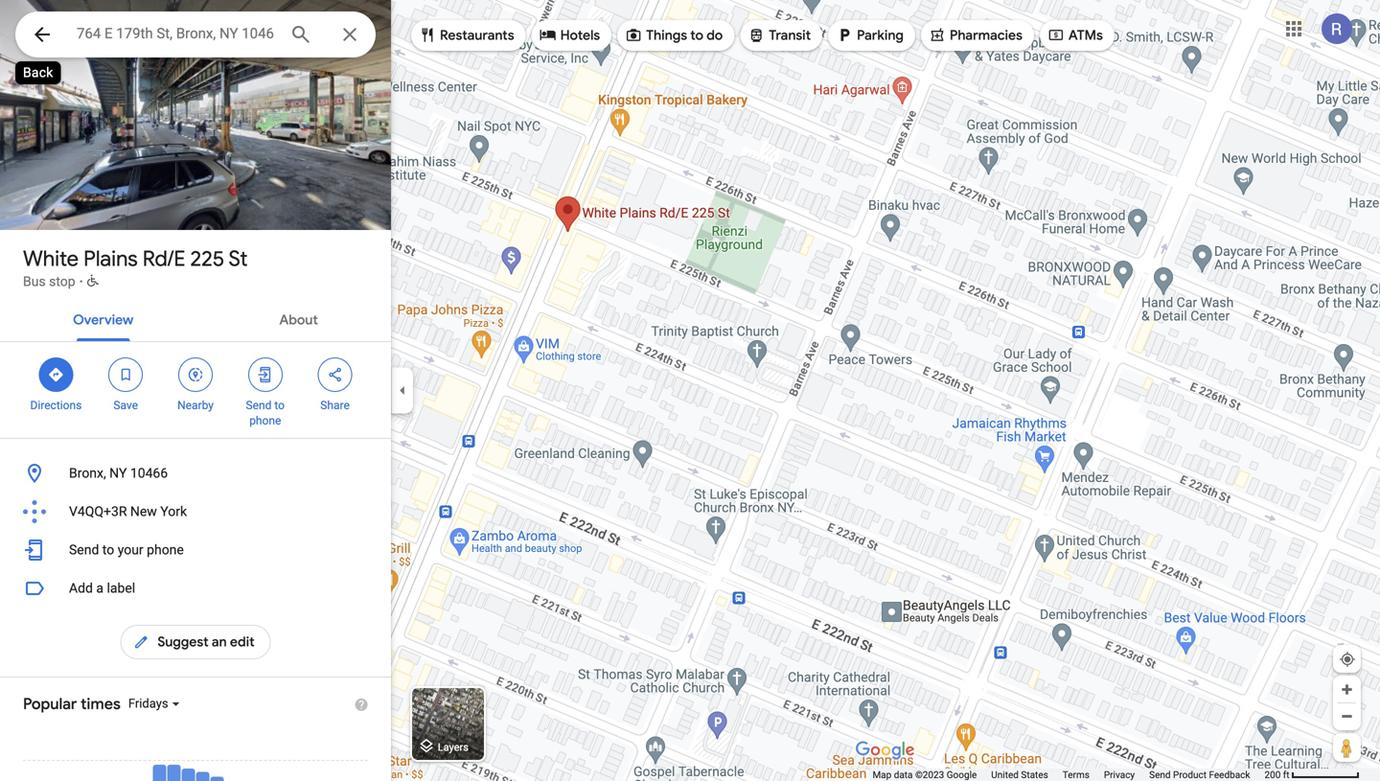 Task type: vqa. For each thing, say whether or not it's contained in the screenshot.


Task type: describe. For each thing, give the bounding box(es) containing it.
white plains rd/e 225 st
[[23, 245, 248, 272]]

send to your phone
[[69, 542, 184, 558]]

about button
[[264, 295, 334, 341]]

 atms
[[1048, 24, 1104, 46]]

to for send to your phone
[[102, 542, 114, 558]]

pharmacies
[[950, 27, 1023, 44]]

collapse side panel image
[[392, 380, 413, 401]]

privacy button
[[1105, 769, 1136, 782]]

popular times
[[23, 695, 121, 714]]

©2023
[[916, 770, 945, 781]]

 pharmacies
[[929, 24, 1023, 46]]

feedback
[[1210, 770, 1251, 781]]

footer inside google maps element
[[873, 769, 1265, 782]]

phone inside send to phone
[[250, 414, 281, 428]]

send product feedback
[[1150, 770, 1251, 781]]

product
[[1174, 770, 1207, 781]]

10466
[[130, 466, 168, 481]]

200 ft button
[[1265, 770, 1361, 781]]

restaurants
[[440, 27, 515, 44]]

directions
[[30, 399, 82, 412]]

parking
[[857, 27, 904, 44]]

white plains rd/e 225 st main content
[[0, 0, 391, 782]]

to for send to phone
[[275, 399, 285, 412]]

overview button
[[58, 295, 149, 341]]

bus stop button
[[23, 272, 75, 292]]

phone inside button
[[147, 542, 184, 558]]

do
[[707, 27, 723, 44]]

 button
[[15, 12, 69, 61]]

zoom out image
[[1341, 710, 1355, 724]]


[[327, 364, 344, 385]]

none field inside the 764 e 179th st, bronx, ny 10460 field
[[77, 22, 274, 45]]

tab list inside google maps element
[[0, 295, 391, 341]]

to inside  things to do
[[691, 27, 704, 44]]

zoom in image
[[1341, 683, 1355, 697]]


[[836, 24, 854, 46]]

overview
[[73, 312, 134, 329]]

data
[[894, 770, 913, 781]]


[[133, 632, 150, 653]]

bus
[[23, 274, 46, 290]]

popular
[[23, 695, 77, 714]]

89% busy at 4 pm. image
[[196, 765, 210, 782]]

ft
[[1284, 770, 1290, 781]]

nearby
[[177, 399, 214, 412]]

bronx, ny 10466
[[69, 466, 168, 481]]

76% busy at 12 pm. image
[[139, 765, 152, 782]]

fridays button
[[128, 696, 316, 713]]

82% busy at 5 pm. image
[[210, 765, 224, 782]]

fridays option
[[128, 697, 172, 711]]

save
[[114, 399, 138, 412]]


[[31, 21, 54, 48]]

terms
[[1063, 770, 1090, 781]]

map
[[873, 770, 892, 781]]

 suggest an edit
[[133, 632, 255, 653]]

times
[[81, 695, 121, 714]]

google maps element
[[0, 0, 1381, 782]]

764 E 179th St, Bronx, NY 10460 field
[[15, 12, 376, 58]]

plains
[[84, 245, 138, 272]]

station is accessible image
[[87, 275, 100, 287]]


[[1048, 24, 1065, 46]]

bronx,
[[69, 466, 106, 481]]

94% busy at 3 pm. image
[[182, 765, 195, 782]]

atms
[[1069, 27, 1104, 44]]

states
[[1022, 770, 1049, 781]]



Task type: locate. For each thing, give the bounding box(es) containing it.
send
[[246, 399, 272, 412], [69, 542, 99, 558], [1150, 770, 1171, 781]]

200
[[1265, 770, 1281, 781]]

to left share
[[275, 399, 285, 412]]

photo of white plains rd/e 225 st image
[[0, 0, 391, 230]]

add a label
[[69, 581, 135, 596]]

to
[[691, 27, 704, 44], [275, 399, 285, 412], [102, 542, 114, 558]]

united states
[[992, 770, 1049, 781]]

york
[[160, 504, 187, 520]]

footer
[[873, 769, 1265, 782]]

 parking
[[836, 24, 904, 46]]

tab list containing overview
[[0, 295, 391, 341]]

about
[[279, 312, 318, 329]]

white
[[23, 245, 79, 272]]

bus stop ·
[[23, 274, 83, 290]]

send to your phone button
[[0, 531, 391, 570]]

send product feedback button
[[1150, 769, 1251, 782]]

2 vertical spatial to
[[102, 542, 114, 558]]

edit
[[230, 634, 255, 651]]

show your location image
[[1340, 651, 1357, 668]]

send for send to phone
[[246, 399, 272, 412]]

an
[[212, 634, 227, 651]]


[[257, 364, 274, 385]]

0 horizontal spatial send
[[69, 542, 99, 558]]

new
[[130, 504, 157, 520]]

privacy
[[1105, 770, 1136, 781]]

send left product
[[1150, 770, 1171, 781]]

a
[[96, 581, 104, 596]]

send for send to your phone
[[69, 542, 99, 558]]


[[47, 364, 65, 385]]

fridays
[[128, 697, 168, 711]]

phone right "your"
[[147, 542, 184, 558]]

add a label button
[[0, 570, 391, 608]]

1 horizontal spatial phone
[[250, 414, 281, 428]]

2 horizontal spatial send
[[1150, 770, 1171, 781]]


[[748, 24, 765, 46]]


[[625, 24, 643, 46]]

 things to do
[[625, 24, 723, 46]]

hotels
[[561, 27, 600, 44]]

bronx, ny 10466 button
[[0, 455, 391, 493]]

united
[[992, 770, 1019, 781]]

actions for white plains rd/e 225 st region
[[0, 342, 391, 438]]


[[419, 24, 436, 46]]

0 horizontal spatial phone
[[147, 542, 184, 558]]

to inside button
[[102, 542, 114, 558]]


[[187, 364, 204, 385]]

suggest
[[158, 634, 209, 651]]

rd/e
[[143, 245, 186, 272]]

show street view coverage image
[[1334, 734, 1362, 762]]

None field
[[77, 22, 274, 45]]


[[540, 24, 557, 46]]

1 vertical spatial send
[[69, 542, 99, 558]]


[[929, 24, 946, 46]]

ny
[[109, 466, 127, 481]]

things
[[646, 27, 688, 44]]

st
[[229, 245, 248, 272]]

0 vertical spatial to
[[691, 27, 704, 44]]

69% busy at 6 pm. image
[[225, 765, 238, 782]]

send inside send to phone
[[246, 399, 272, 412]]

 restaurants
[[419, 24, 515, 46]]

0 vertical spatial send
[[246, 399, 272, 412]]

225
[[190, 245, 224, 272]]

to left "your"
[[102, 542, 114, 558]]

0 horizontal spatial to
[[102, 542, 114, 558]]

 search field
[[15, 12, 376, 61]]

transit
[[769, 27, 811, 44]]

100% busy at 2 pm. image
[[167, 765, 181, 782]]

send for send product feedback
[[1150, 770, 1171, 781]]

send up "add"
[[69, 542, 99, 558]]

stop
[[49, 274, 75, 290]]

phone down 
[[250, 414, 281, 428]]

google account: ruby anderson  
(rubyanndersson@gmail.com) image
[[1322, 14, 1353, 44]]

layers
[[438, 742, 469, 754]]

your
[[118, 542, 144, 558]]

2 vertical spatial send
[[1150, 770, 1171, 781]]

popular times at white plains rd/e 225 st region
[[0, 678, 391, 782]]

1 horizontal spatial to
[[275, 399, 285, 412]]

phone
[[250, 414, 281, 428], [147, 542, 184, 558]]

terms button
[[1063, 769, 1090, 782]]

add
[[69, 581, 93, 596]]

map data ©2023 google
[[873, 770, 977, 781]]


[[117, 364, 134, 385]]

tab list
[[0, 295, 391, 341]]

share
[[321, 399, 350, 412]]

to inside send to phone
[[275, 399, 285, 412]]

1 vertical spatial phone
[[147, 542, 184, 558]]

send inside information for white plains rd/e 225 st region
[[69, 542, 99, 558]]

send down 
[[246, 399, 272, 412]]

information for white plains rd/e 225 st region
[[0, 455, 391, 570]]

google
[[947, 770, 977, 781]]

1 vertical spatial to
[[275, 399, 285, 412]]

 hotels
[[540, 24, 600, 46]]

 transit
[[748, 24, 811, 46]]

100% busy at 1 pm. image
[[153, 765, 166, 782]]

send to phone
[[246, 399, 285, 428]]

200 ft
[[1265, 770, 1290, 781]]

2 horizontal spatial to
[[691, 27, 704, 44]]

to left do
[[691, 27, 704, 44]]

·
[[79, 274, 83, 290]]

0 vertical spatial phone
[[250, 414, 281, 428]]

v4qq+3r
[[69, 504, 127, 520]]

v4qq+3r new york button
[[0, 493, 391, 531]]

1 horizontal spatial send
[[246, 399, 272, 412]]

united states button
[[992, 769, 1049, 782]]

label
[[107, 581, 135, 596]]

v4qq+3r new york
[[69, 504, 187, 520]]

footer containing map data ©2023 google
[[873, 769, 1265, 782]]



